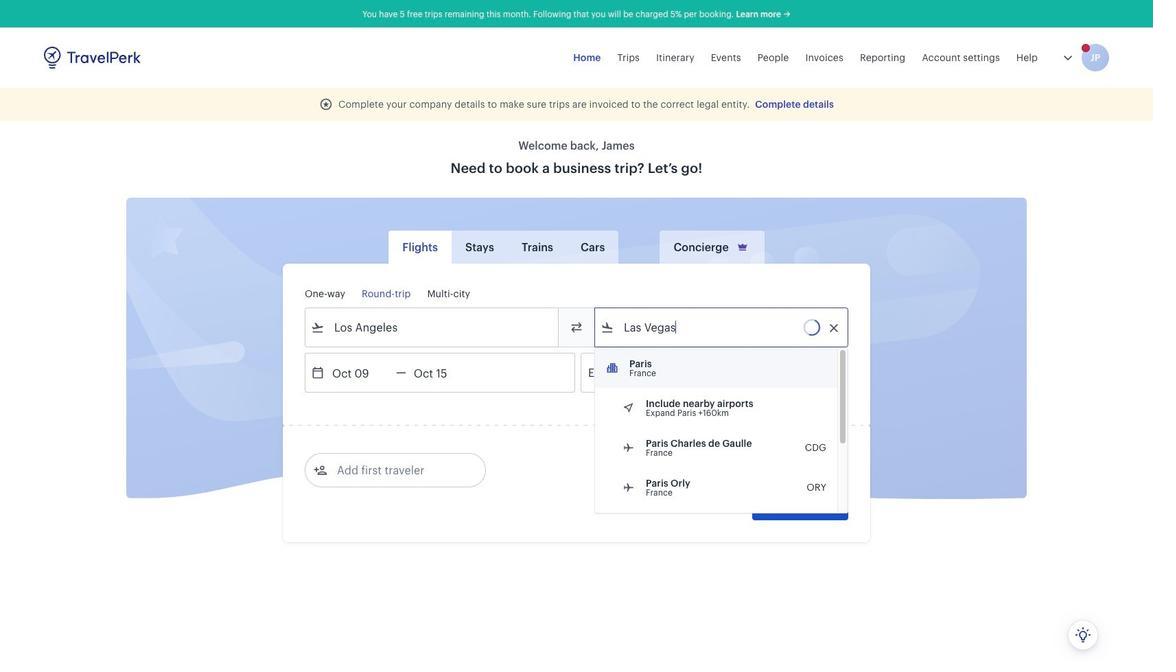 Task type: locate. For each thing, give the bounding box(es) containing it.
From search field
[[325, 317, 541, 339]]

Return text field
[[406, 354, 478, 392]]



Task type: describe. For each thing, give the bounding box(es) containing it.
Depart text field
[[325, 354, 396, 392]]

To search field
[[615, 317, 830, 339]]

Add first traveler search field
[[328, 460, 471, 482]]



